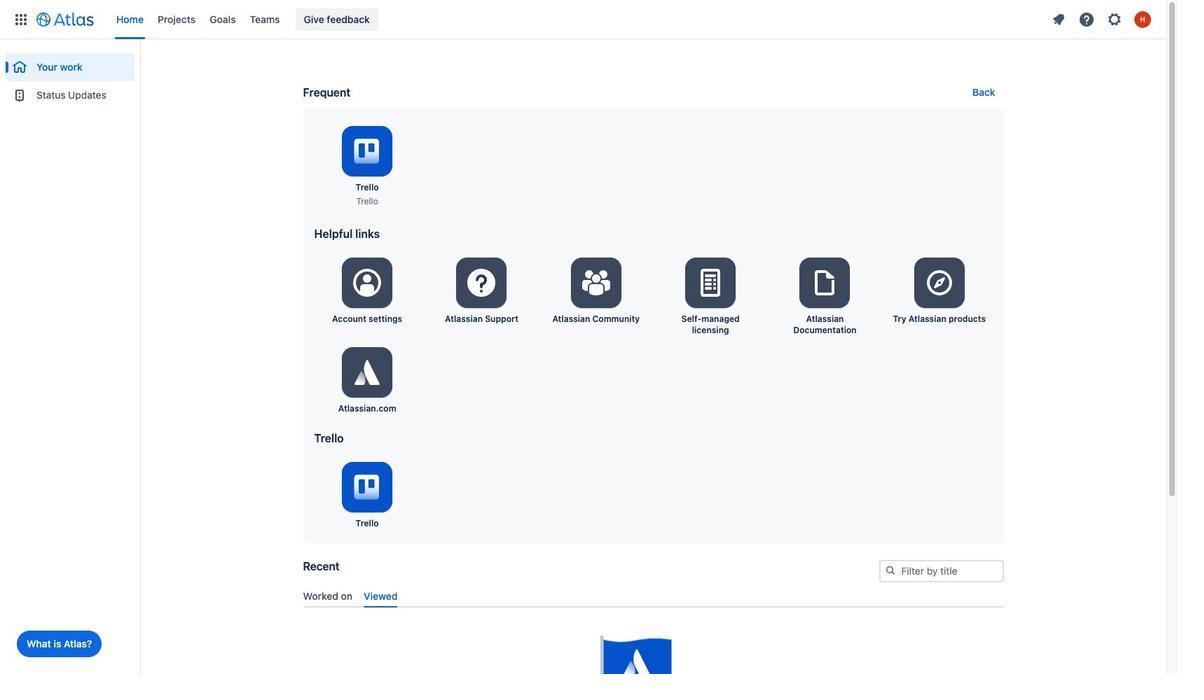 Task type: locate. For each thing, give the bounding box(es) containing it.
top element
[[8, 0, 1046, 39]]

banner
[[0, 0, 1167, 39]]

4 settings image from the left
[[923, 266, 956, 300]]

settings image
[[1106, 11, 1123, 28], [579, 266, 613, 300], [694, 266, 727, 300], [350, 356, 384, 390]]

tab list
[[297, 585, 1009, 608]]

help icon image
[[1078, 11, 1095, 28]]

1 settings image from the left
[[350, 266, 384, 300]]

notifications image
[[1050, 11, 1067, 28]]

3 settings image from the left
[[808, 266, 842, 300]]

group
[[6, 39, 135, 114]]

list
[[109, 0, 1046, 39], [1046, 8, 1158, 30]]

settings image
[[350, 266, 384, 300], [465, 266, 499, 300], [808, 266, 842, 300], [923, 266, 956, 300]]



Task type: describe. For each thing, give the bounding box(es) containing it.
search image
[[885, 565, 896, 577]]

Filter by title field
[[880, 562, 1002, 582]]

account image
[[1134, 11, 1151, 28]]

2 settings image from the left
[[465, 266, 499, 300]]

switch to... image
[[13, 11, 29, 28]]



Task type: vqa. For each thing, say whether or not it's contained in the screenshot.
Filter by title 'field'
yes



